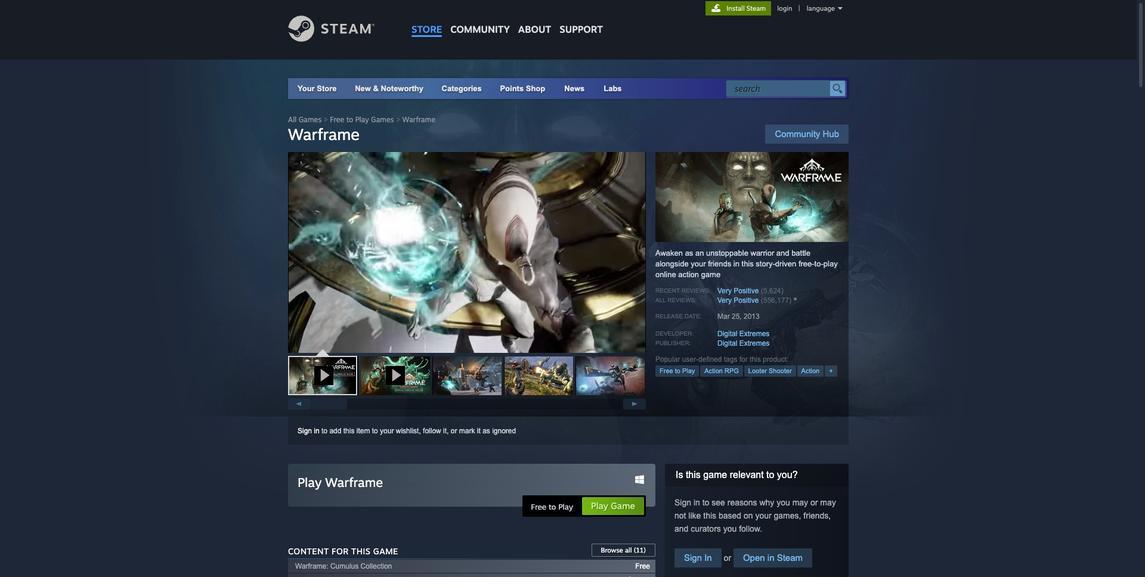 Task type: locate. For each thing, give the bounding box(es) containing it.
2 extremes from the top
[[740, 340, 770, 348]]

open in steam link
[[734, 549, 813, 568]]

1 very from the top
[[718, 287, 732, 295]]

0 vertical spatial extremes
[[740, 330, 770, 338]]

0 vertical spatial digital extremes link
[[718, 330, 770, 338]]

1 digital extremes link from the top
[[718, 330, 770, 338]]

very positive (556,177) *
[[718, 296, 797, 307]]

sign left in
[[684, 553, 702, 563]]

0 vertical spatial or
[[451, 427, 457, 435]]

this left story-
[[742, 260, 754, 268]]

1 vertical spatial reviews:
[[668, 297, 697, 304]]

shooter
[[769, 368, 792, 375]]

1 horizontal spatial action
[[802, 368, 820, 375]]

you down based
[[723, 524, 737, 534]]

None search field
[[726, 80, 847, 97]]

install steam link
[[706, 1, 771, 16]]

> left warframe link
[[396, 115, 400, 124]]

0 vertical spatial as
[[685, 249, 693, 258]]

for
[[740, 356, 748, 364]]

your down an
[[691, 260, 706, 268]]

game up browse all (11)
[[611, 501, 635, 512]]

mark
[[459, 427, 475, 435]]

cumulus
[[330, 563, 359, 571]]

digital extremes link up for
[[718, 340, 770, 348]]

play up browse at the bottom right of page
[[591, 501, 608, 512]]

in inside awaken as an unstoppable warrior and battle alongside your friends in this story-driven free-to-play online action game
[[734, 260, 740, 268]]

action for action
[[802, 368, 820, 375]]

game down friends
[[701, 270, 721, 279]]

steam right install
[[747, 4, 766, 13]]

game
[[611, 501, 635, 512], [373, 546, 398, 557]]

link to the steam homepage image
[[288, 16, 393, 42]]

digital down mar at the right bottom of the page
[[718, 330, 738, 338]]

this right add
[[343, 427, 355, 435]]

1 vertical spatial very
[[718, 296, 732, 305]]

collection
[[361, 563, 392, 571]]

2 very from the top
[[718, 296, 732, 305]]

1 horizontal spatial and
[[777, 249, 790, 258]]

0 vertical spatial game
[[611, 501, 635, 512]]

positive for very positive (5,624)
[[734, 287, 759, 295]]

sign left add
[[298, 427, 312, 435]]

extremes down 2013
[[740, 330, 770, 338]]

digital extremes up for
[[718, 340, 770, 348]]

tags
[[724, 356, 738, 364]]

1 vertical spatial or
[[811, 498, 818, 508]]

very positive (5,624)
[[718, 287, 784, 295]]

all for all reviews:
[[656, 297, 666, 304]]

0 vertical spatial digital
[[718, 330, 738, 338]]

1 vertical spatial digital extremes
[[718, 340, 770, 348]]

sign in to add this item to your wishlist, follow it, or mark it as ignored
[[298, 427, 516, 435]]

may up friends, on the right bottom of the page
[[820, 498, 836, 508]]

2 vertical spatial sign
[[684, 553, 702, 563]]

you?
[[777, 470, 798, 480]]

story-
[[756, 260, 775, 268]]

new & noteworthy
[[355, 84, 424, 93]]

free to play games link
[[330, 115, 394, 124]]

not
[[675, 511, 686, 521]]

positive up very positive (556,177) *
[[734, 287, 759, 295]]

0 horizontal spatial >
[[324, 115, 328, 124]]

your inside sign in to see reasons why you may or may not like this based on your games, friends, and curators you follow.
[[755, 511, 772, 521]]

you
[[777, 498, 790, 508], [723, 524, 737, 534]]

steam
[[747, 4, 766, 13], [777, 553, 803, 563]]

game up 'see'
[[703, 470, 727, 480]]

0 horizontal spatial free to play
[[531, 502, 573, 512]]

install steam
[[727, 4, 766, 13]]

1 vertical spatial positive
[[734, 296, 759, 305]]

0 horizontal spatial and
[[675, 524, 689, 534]]

positive down very positive (5,624)
[[734, 296, 759, 305]]

1 horizontal spatial all
[[656, 297, 666, 304]]

1 vertical spatial game
[[373, 546, 398, 557]]

2 vertical spatial warframe
[[325, 475, 383, 490]]

1 horizontal spatial or
[[722, 554, 734, 563]]

search search field
[[735, 81, 827, 97]]

0 horizontal spatial steam
[[747, 4, 766, 13]]

your down why
[[755, 511, 772, 521]]

0 vertical spatial and
[[777, 249, 790, 258]]

new
[[355, 84, 371, 93]]

action
[[705, 368, 723, 375], [802, 368, 820, 375]]

2 vertical spatial your
[[755, 511, 772, 521]]

this
[[351, 546, 371, 557]]

1 horizontal spatial you
[[777, 498, 790, 508]]

store
[[412, 23, 442, 35]]

1 horizontal spatial as
[[685, 249, 693, 258]]

2 positive from the top
[[734, 296, 759, 305]]

very for very positive (5,624)
[[718, 287, 732, 295]]

game up collection
[[373, 546, 398, 557]]

1 extremes from the top
[[740, 330, 770, 338]]

news link
[[555, 78, 594, 99]]

community
[[451, 23, 510, 35]]

1 vertical spatial sign
[[675, 498, 691, 508]]

or right in
[[722, 554, 734, 563]]

product:
[[763, 356, 789, 364]]

may up games,
[[793, 498, 808, 508]]

all
[[288, 115, 297, 124], [656, 297, 666, 304]]

it,
[[443, 427, 449, 435]]

this
[[742, 260, 754, 268], [750, 356, 761, 364], [343, 427, 355, 435], [686, 470, 701, 480], [703, 511, 717, 521]]

on
[[744, 511, 753, 521]]

1 horizontal spatial games
[[371, 115, 394, 124]]

2 games from the left
[[371, 115, 394, 124]]

your
[[691, 260, 706, 268], [380, 427, 394, 435], [755, 511, 772, 521]]

1 digital extremes from the top
[[718, 330, 770, 338]]

0 horizontal spatial you
[[723, 524, 737, 534]]

digital extremes link down mar 25, 2013
[[718, 330, 770, 338]]

action left '+'
[[802, 368, 820, 375]]

sign up not
[[675, 498, 691, 508]]

1 vertical spatial your
[[380, 427, 394, 435]]

looter
[[749, 368, 767, 375]]

0 vertical spatial very
[[718, 287, 732, 295]]

sign in
[[684, 553, 712, 563]]

warrior
[[751, 249, 774, 258]]

extremes for developer:
[[740, 330, 770, 338]]

your left wishlist,
[[380, 427, 394, 435]]

extremes up for
[[740, 340, 770, 348]]

browse all (11)
[[601, 546, 646, 555]]

about link
[[514, 0, 556, 38]]

positive
[[734, 287, 759, 295], [734, 296, 759, 305]]

0 vertical spatial all
[[288, 115, 297, 124]]

positive inside very positive (556,177) *
[[734, 296, 759, 305]]

item
[[357, 427, 370, 435]]

and inside awaken as an unstoppable warrior and battle alongside your friends in this story-driven free-to-play online action game
[[777, 249, 790, 258]]

2 digital extremes from the top
[[718, 340, 770, 348]]

points shop link
[[491, 78, 555, 99]]

sign inside sign in to see reasons why you may or may not like this based on your games, friends, and curators you follow.
[[675, 498, 691, 508]]

in inside sign in to see reasons why you may or may not like this based on your games, friends, and curators you follow.
[[694, 498, 700, 508]]

>
[[324, 115, 328, 124], [396, 115, 400, 124]]

0 vertical spatial reviews:
[[682, 288, 711, 294]]

or right the it, at the left of the page
[[451, 427, 457, 435]]

unstoppable
[[706, 249, 749, 258]]

sign
[[298, 427, 312, 435], [675, 498, 691, 508], [684, 553, 702, 563]]

to-
[[815, 260, 824, 268]]

or inside sign in to see reasons why you may or may not like this based on your games, friends, and curators you follow.
[[811, 498, 818, 508]]

1 vertical spatial digital extremes link
[[718, 340, 770, 348]]

digital extremes for publisher:
[[718, 340, 770, 348]]

2 digital from the top
[[718, 340, 738, 348]]

1 horizontal spatial >
[[396, 115, 400, 124]]

login link
[[775, 4, 795, 13]]

warframe: cumulus collection
[[295, 563, 392, 571]]

you up games,
[[777, 498, 790, 508]]

0 horizontal spatial games
[[299, 115, 322, 124]]

for
[[332, 546, 349, 557]]

1 vertical spatial you
[[723, 524, 737, 534]]

very inside very positive (556,177) *
[[718, 296, 732, 305]]

1 vertical spatial and
[[675, 524, 689, 534]]

community link
[[446, 0, 514, 41]]

2 digital extremes link from the top
[[718, 340, 770, 348]]

digital extremes down mar 25, 2013
[[718, 330, 770, 338]]

in for sign in to see reasons why you may or may not like this based on your games, friends, and curators you follow.
[[694, 498, 700, 508]]

warframe down item
[[325, 475, 383, 490]]

1 vertical spatial all
[[656, 297, 666, 304]]

digital
[[718, 330, 738, 338], [718, 340, 738, 348]]

in right open
[[768, 553, 775, 563]]

sign for sign in to add this item to your wishlist, follow it, or mark it as ignored
[[298, 427, 312, 435]]

action down the "defined"
[[705, 368, 723, 375]]

your
[[298, 84, 315, 93]]

reviews: down recent reviews:
[[668, 297, 697, 304]]

2 horizontal spatial or
[[811, 498, 818, 508]]

2 vertical spatial or
[[722, 554, 734, 563]]

2 > from the left
[[396, 115, 400, 124]]

reviews: down action
[[682, 288, 711, 294]]

digital extremes
[[718, 330, 770, 338], [718, 340, 770, 348]]

as left an
[[685, 249, 693, 258]]

> right 'all games' "link"
[[324, 115, 328, 124]]

open in steam
[[743, 553, 803, 563]]

mar 25, 2013
[[718, 313, 760, 321]]

content
[[288, 546, 329, 557]]

1 digital from the top
[[718, 330, 738, 338]]

1 vertical spatial digital
[[718, 340, 738, 348]]

0 horizontal spatial or
[[451, 427, 457, 435]]

and down not
[[675, 524, 689, 534]]

games
[[299, 115, 322, 124], [371, 115, 394, 124]]

this up curators
[[703, 511, 717, 521]]

0 horizontal spatial all
[[288, 115, 297, 124]]

0 vertical spatial positive
[[734, 287, 759, 295]]

may
[[793, 498, 808, 508], [820, 498, 836, 508]]

to
[[346, 115, 353, 124], [675, 368, 681, 375], [322, 427, 328, 435], [372, 427, 378, 435], [767, 470, 775, 480], [703, 498, 710, 508], [549, 502, 556, 512]]

global menu navigation
[[407, 0, 607, 41]]

community hub
[[775, 129, 839, 139]]

warframe down noteworthy
[[402, 115, 435, 124]]

in down unstoppable
[[734, 260, 740, 268]]

+
[[829, 368, 833, 375]]

labs
[[604, 84, 622, 93]]

digital for developer:
[[718, 330, 738, 338]]

1 horizontal spatial free to play
[[660, 368, 695, 375]]

free to play
[[660, 368, 695, 375], [531, 502, 573, 512]]

0 vertical spatial game
[[701, 270, 721, 279]]

warframe link
[[402, 115, 435, 124]]

2 action from the left
[[802, 368, 820, 375]]

install
[[727, 4, 745, 13]]

why
[[760, 498, 775, 508]]

about
[[518, 23, 551, 35]]

1 games from the left
[[299, 115, 322, 124]]

0 vertical spatial sign
[[298, 427, 312, 435]]

in up like
[[694, 498, 700, 508]]

0 vertical spatial free to play
[[660, 368, 695, 375]]

digital up tags
[[718, 340, 738, 348]]

1 action from the left
[[705, 368, 723, 375]]

it
[[477, 427, 481, 435]]

games down your at the top left of page
[[299, 115, 322, 124]]

and up driven
[[777, 249, 790, 258]]

and inside sign in to see reasons why you may or may not like this based on your games, friends, and curators you follow.
[[675, 524, 689, 534]]

defined
[[699, 356, 722, 364]]

all reviews:
[[656, 297, 697, 304]]

1 horizontal spatial may
[[820, 498, 836, 508]]

based
[[719, 511, 742, 521]]

0 vertical spatial your
[[691, 260, 706, 268]]

is
[[676, 470, 683, 480]]

0 vertical spatial you
[[777, 498, 790, 508]]

reasons
[[728, 498, 757, 508]]

digital extremes link
[[718, 330, 770, 338], [718, 340, 770, 348]]

2 horizontal spatial your
[[755, 511, 772, 521]]

warframe down 'all games' "link"
[[288, 125, 360, 144]]

(5,624)
[[761, 287, 784, 295]]

in left add
[[314, 427, 320, 435]]

warframe
[[402, 115, 435, 124], [288, 125, 360, 144], [325, 475, 383, 490]]

or up friends, on the right bottom of the page
[[811, 498, 818, 508]]

0 horizontal spatial action
[[705, 368, 723, 375]]

play game
[[591, 501, 635, 512]]

1 horizontal spatial steam
[[777, 553, 803, 563]]

0 vertical spatial steam
[[747, 4, 766, 13]]

recent
[[656, 288, 680, 294]]

steam right open
[[777, 553, 803, 563]]

battle
[[792, 249, 811, 258]]

play
[[824, 260, 838, 268]]

0 horizontal spatial may
[[793, 498, 808, 508]]

as right it
[[483, 427, 490, 435]]

1 vertical spatial game
[[703, 470, 727, 480]]

games down &
[[371, 115, 394, 124]]

1 positive from the top
[[734, 287, 759, 295]]

0 horizontal spatial as
[[483, 427, 490, 435]]

1 horizontal spatial your
[[691, 260, 706, 268]]

0 vertical spatial digital extremes
[[718, 330, 770, 338]]

reviews:
[[682, 288, 711, 294], [668, 297, 697, 304]]

1 vertical spatial extremes
[[740, 340, 770, 348]]



Task type: vqa. For each thing, say whether or not it's contained in the screenshot.
prices
no



Task type: describe. For each thing, give the bounding box(es) containing it.
very for very positive (556,177) *
[[718, 296, 732, 305]]

labs link
[[594, 78, 632, 99]]

categories
[[442, 84, 482, 93]]

steam inside account menu navigation
[[747, 4, 766, 13]]

login
[[777, 4, 793, 13]]

1 vertical spatial warframe
[[288, 125, 360, 144]]

like
[[689, 511, 701, 521]]

language
[[807, 4, 835, 13]]

account menu navigation
[[706, 1, 849, 16]]

(11)
[[634, 546, 646, 555]]

games,
[[774, 511, 801, 521]]

driven
[[775, 260, 797, 268]]

action for action rpg
[[705, 368, 723, 375]]

warframe:
[[295, 563, 328, 571]]

store link
[[407, 0, 446, 41]]

date:
[[685, 313, 702, 320]]

2013
[[744, 313, 760, 321]]

your inside awaken as an unstoppable warrior and battle alongside your friends in this story-driven free-to-play online action game
[[691, 260, 706, 268]]

follow
[[423, 427, 441, 435]]

add
[[330, 427, 341, 435]]

0 vertical spatial warframe
[[402, 115, 435, 124]]

support link
[[556, 0, 607, 38]]

store
[[317, 84, 337, 93]]

shop
[[526, 84, 545, 93]]

sign for sign in to see reasons why you may or may not like this based on your games, friends, and curators you follow.
[[675, 498, 691, 508]]

in
[[705, 553, 712, 563]]

to inside sign in to see reasons why you may or may not like this based on your games, friends, and curators you follow.
[[703, 498, 710, 508]]

free to play link
[[656, 366, 699, 377]]

1 vertical spatial free to play
[[531, 502, 573, 512]]

looter shooter link
[[744, 366, 796, 377]]

2 may from the left
[[820, 498, 836, 508]]

sign for sign in
[[684, 553, 702, 563]]

reviews: for (556,177)
[[668, 297, 697, 304]]

publisher:
[[656, 340, 691, 347]]

digital extremes link for publisher:
[[718, 340, 770, 348]]

relevant
[[730, 470, 764, 480]]

play left play game link
[[558, 502, 573, 512]]

0 horizontal spatial game
[[373, 546, 398, 557]]

all games > free to play games > warframe
[[288, 115, 435, 124]]

1 may from the left
[[793, 498, 808, 508]]

looter shooter
[[749, 368, 792, 375]]

game inside awaken as an unstoppable warrior and battle alongside your friends in this story-driven free-to-play online action game
[[701, 270, 721, 279]]

follow.
[[739, 524, 762, 534]]

play down user-
[[682, 368, 695, 375]]

this inside sign in to see reasons why you may or may not like this based on your games, friends, and curators you follow.
[[703, 511, 717, 521]]

alongside
[[656, 260, 689, 268]]

(556,177)
[[761, 296, 792, 305]]

is this game relevant to you?
[[676, 470, 798, 480]]

1 horizontal spatial game
[[611, 501, 635, 512]]

as inside awaken as an unstoppable warrior and battle alongside your friends in this story-driven free-to-play online action game
[[685, 249, 693, 258]]

sign in to see reasons why you may or may not like this based on your games, friends, and curators you follow.
[[675, 498, 836, 534]]

points shop
[[500, 84, 545, 93]]

awaken as an unstoppable warrior and battle alongside your friends in this story-driven free-to-play online action game
[[656, 249, 838, 279]]

*
[[794, 297, 797, 307]]

action rpg link
[[701, 366, 743, 377]]

1 > from the left
[[324, 115, 328, 124]]

1 vertical spatial as
[[483, 427, 490, 435]]

this inside awaken as an unstoppable warrior and battle alongside your friends in this story-driven free-to-play online action game
[[742, 260, 754, 268]]

&
[[373, 84, 379, 93]]

all games link
[[288, 115, 322, 124]]

all for all games > free to play games > warframe
[[288, 115, 297, 124]]

digital extremes link for developer:
[[718, 330, 770, 338]]

this right the is
[[686, 470, 701, 480]]

digital for publisher:
[[718, 340, 738, 348]]

see
[[712, 498, 725, 508]]

mar
[[718, 313, 730, 321]]

support
[[560, 23, 603, 35]]

0 horizontal spatial your
[[380, 427, 394, 435]]

news
[[565, 84, 585, 93]]

login | language
[[777, 4, 835, 13]]

in for sign in to add this item to your wishlist, follow it, or mark it as ignored
[[314, 427, 320, 435]]

wishlist,
[[396, 427, 421, 435]]

1 vertical spatial steam
[[777, 553, 803, 563]]

positive for very positive (556,177) *
[[734, 296, 759, 305]]

rpg
[[725, 368, 739, 375]]

release
[[656, 313, 683, 320]]

action rpg
[[705, 368, 739, 375]]

action
[[678, 270, 699, 279]]

user-
[[682, 356, 699, 364]]

community
[[775, 129, 820, 139]]

reviews: for (5,624)
[[682, 288, 711, 294]]

play down new
[[355, 115, 369, 124]]

ignored
[[492, 427, 516, 435]]

content for this game
[[288, 546, 398, 557]]

this up looter
[[750, 356, 761, 364]]

extremes for publisher:
[[740, 340, 770, 348]]

recent reviews:
[[656, 288, 711, 294]]

popular user-defined tags for this product:
[[656, 356, 789, 364]]

your store
[[298, 84, 337, 93]]

friends,
[[804, 511, 831, 521]]

categories link
[[442, 84, 482, 93]]

community hub link
[[766, 125, 849, 144]]

play down sign in link
[[298, 475, 322, 490]]

digital extremes for developer:
[[718, 330, 770, 338]]

an
[[696, 249, 704, 258]]

in for open in steam
[[768, 553, 775, 563]]

25,
[[732, 313, 742, 321]]

open
[[743, 553, 765, 563]]

free inside free to play link
[[660, 368, 673, 375]]

sign in link
[[298, 427, 320, 435]]

play game link
[[582, 497, 645, 516]]

popular
[[656, 356, 680, 364]]



